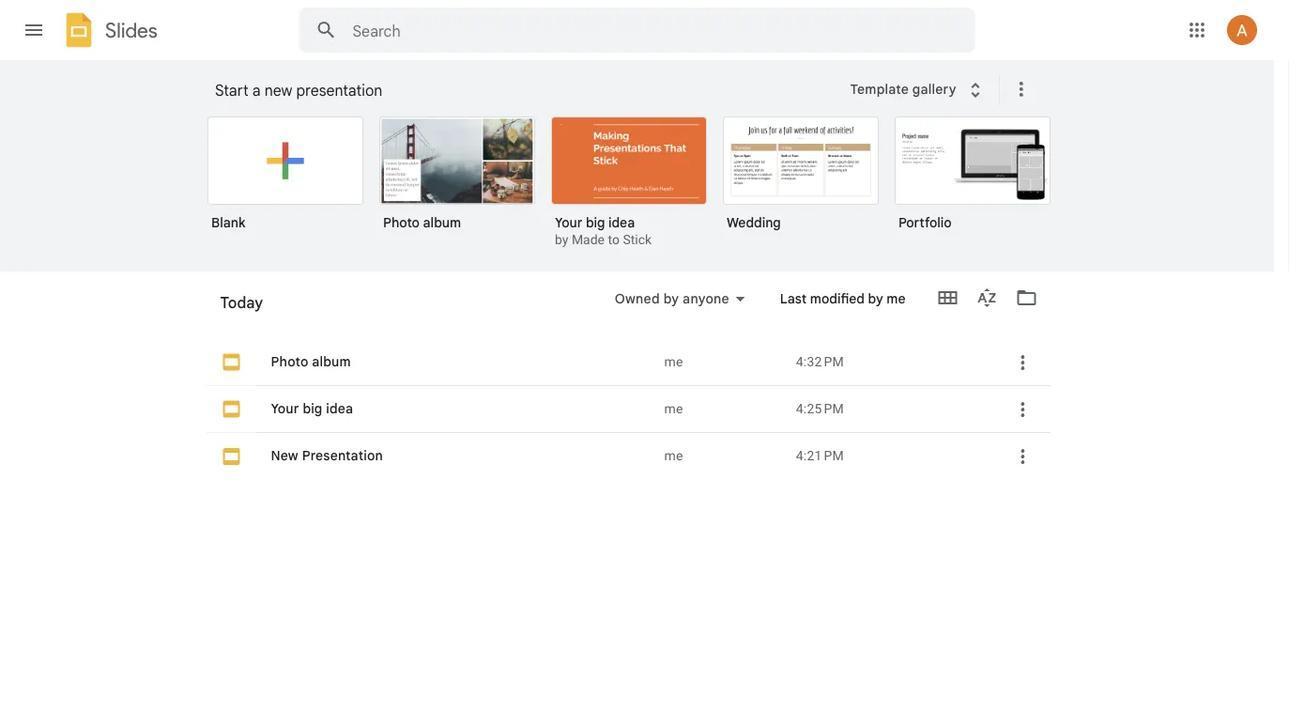 Task type: describe. For each thing, give the bounding box(es) containing it.
last opened by me 4:21 pm element
[[796, 447, 983, 466]]

portfolio
[[899, 214, 952, 231]]

1 horizontal spatial last
[[780, 290, 807, 307]]

today heading
[[205, 272, 575, 332]]

by inside dropdown button
[[664, 290, 680, 307]]

me for new presentation
[[665, 448, 684, 464]]

owned by me element for new presentation
[[665, 447, 781, 466]]

made to stick link
[[572, 232, 652, 248]]

new presentation option
[[205, 357, 1051, 712]]

your big idea
[[271, 401, 353, 417]]

Search bar text field
[[353, 22, 929, 40]]

template gallery
[[851, 81, 957, 97]]

by inside your big idea by made to stick
[[555, 232, 569, 248]]

4:25 pm
[[796, 401, 844, 417]]

0 vertical spatial photo
[[383, 214, 420, 231]]

template gallery button
[[838, 72, 999, 106]]

0 vertical spatial your big idea option
[[551, 116, 707, 250]]

4:21 pm
[[796, 448, 844, 464]]

last opened by me 4:32 pm element
[[796, 353, 983, 372]]

new
[[271, 448, 299, 464]]

1 vertical spatial album
[[312, 354, 351, 370]]

owned
[[615, 290, 660, 307]]

0 vertical spatial photo album option
[[380, 116, 536, 244]]

by up 4:32 pm
[[792, 302, 807, 318]]

slides
[[105, 18, 158, 43]]

start
[[215, 81, 249, 100]]

start a new presentation
[[215, 81, 383, 100]]

start a new presentation heading
[[215, 60, 838, 120]]

list box containing blank
[[208, 113, 1072, 272]]

presentation
[[296, 81, 383, 100]]

today for last modified by me
[[220, 293, 263, 312]]

0 horizontal spatial photo album
[[271, 354, 351, 370]]

0 vertical spatial album
[[423, 214, 461, 231]]

to
[[608, 232, 620, 248]]

new presentation
[[271, 448, 383, 464]]

me for your big idea
[[665, 401, 684, 417]]

anyone
[[683, 290, 730, 307]]

owned by me element for photo album
[[665, 353, 781, 372]]



Task type: locate. For each thing, give the bounding box(es) containing it.
0 horizontal spatial album
[[312, 354, 351, 370]]

modified right the anyone
[[734, 302, 789, 318]]

modified up 4:32 pm
[[811, 290, 865, 307]]

your big idea by made to stick
[[555, 214, 652, 248]]

presentation
[[302, 448, 383, 464]]

wedding option
[[723, 116, 879, 244]]

your
[[555, 214, 583, 231], [271, 401, 299, 417]]

1 horizontal spatial idea
[[609, 214, 635, 231]]

your big idea option
[[551, 116, 707, 250], [205, 310, 1051, 712]]

1 horizontal spatial your
[[555, 214, 583, 231]]

1 vertical spatial photo
[[271, 354, 309, 370]]

1 vertical spatial owned by me element
[[665, 400, 781, 419]]

0 horizontal spatial last
[[704, 302, 731, 318]]

1 vertical spatial photo album option
[[205, 263, 1051, 712]]

photo
[[383, 214, 420, 231], [271, 354, 309, 370]]

last opened by me 4:25 pm element
[[796, 400, 983, 419]]

by right the owned
[[664, 290, 680, 307]]

1 vertical spatial your
[[271, 401, 299, 417]]

0 horizontal spatial your
[[271, 401, 299, 417]]

photo album up the your big idea
[[271, 354, 351, 370]]

3 owned by me element from the top
[[665, 447, 781, 466]]

modified
[[811, 290, 865, 307], [734, 302, 789, 318]]

1 vertical spatial big
[[303, 401, 323, 417]]

big inside your big idea by made to stick
[[586, 214, 605, 231]]

a
[[252, 81, 261, 100]]

idea for your big idea
[[326, 401, 353, 417]]

gallery
[[913, 81, 957, 97]]

idea up to
[[609, 214, 635, 231]]

stick
[[623, 232, 652, 248]]

idea up presentation
[[326, 401, 353, 417]]

portfolio option
[[895, 116, 1051, 244]]

photo album up today heading
[[383, 214, 461, 231]]

wedding
[[727, 214, 781, 231]]

idea
[[609, 214, 635, 231], [326, 401, 353, 417]]

last
[[780, 290, 807, 307], [704, 302, 731, 318]]

2 today from the top
[[220, 301, 258, 317]]

4:32 pm
[[796, 354, 844, 370]]

by
[[555, 232, 569, 248], [664, 290, 680, 307], [869, 290, 884, 307], [792, 302, 807, 318]]

made
[[572, 232, 605, 248]]

last up 4:32 pm
[[780, 290, 807, 307]]

idea for your big idea by made to stick
[[609, 214, 635, 231]]

1 vertical spatial idea
[[326, 401, 353, 417]]

search image
[[308, 11, 345, 49]]

blank
[[211, 214, 246, 231]]

last right the owned
[[704, 302, 731, 318]]

album
[[423, 214, 461, 231], [312, 354, 351, 370]]

big for your big idea by made to stick
[[586, 214, 605, 231]]

0 horizontal spatial photo
[[271, 354, 309, 370]]

0 vertical spatial photo album
[[383, 214, 461, 231]]

today for photo album
[[220, 301, 258, 317]]

big for your big idea
[[303, 401, 323, 417]]

2 owned by me element from the top
[[665, 400, 781, 419]]

owned by me element for your big idea
[[665, 400, 781, 419]]

photo up today heading
[[383, 214, 420, 231]]

idea inside your big idea by made to stick
[[609, 214, 635, 231]]

today inside today heading
[[220, 293, 263, 312]]

main menu image
[[23, 19, 45, 41]]

list box containing photo album
[[205, 263, 1051, 712]]

today
[[220, 293, 263, 312], [220, 301, 258, 317]]

big up made
[[586, 214, 605, 231]]

your up made
[[555, 214, 583, 231]]

last modified by me
[[780, 290, 906, 307], [704, 302, 830, 318]]

by left made
[[555, 232, 569, 248]]

1 horizontal spatial photo album
[[383, 214, 461, 231]]

0 vertical spatial idea
[[609, 214, 635, 231]]

photo up the your big idea
[[271, 354, 309, 370]]

owned by anyone button
[[603, 287, 758, 310]]

slides link
[[60, 11, 158, 53]]

blank option
[[208, 116, 364, 244]]

big up new presentation
[[303, 401, 323, 417]]

owned by anyone
[[615, 290, 730, 307]]

photo album option
[[380, 116, 536, 244], [205, 263, 1051, 712]]

new
[[265, 81, 293, 100]]

owned by me element
[[665, 353, 781, 372], [665, 400, 781, 419], [665, 447, 781, 466]]

2 vertical spatial owned by me element
[[665, 447, 781, 466]]

your for your big idea by made to stick
[[555, 214, 583, 231]]

your for your big idea
[[271, 401, 299, 417]]

1 owned by me element from the top
[[665, 353, 781, 372]]

1 vertical spatial your big idea option
[[205, 310, 1051, 712]]

your inside your big idea by made to stick
[[555, 214, 583, 231]]

me
[[887, 290, 906, 307], [811, 302, 830, 318], [665, 354, 684, 370], [665, 401, 684, 417], [665, 448, 684, 464]]

1 today from the top
[[220, 293, 263, 312]]

None search field
[[299, 8, 976, 53]]

photo album
[[383, 214, 461, 231], [271, 354, 351, 370]]

1 horizontal spatial big
[[586, 214, 605, 231]]

0 vertical spatial big
[[586, 214, 605, 231]]

1 horizontal spatial photo
[[383, 214, 420, 231]]

0 horizontal spatial modified
[[734, 302, 789, 318]]

1 vertical spatial photo album
[[271, 354, 351, 370]]

template
[[851, 81, 909, 97]]

more actions. image
[[1007, 78, 1033, 101]]

your up new
[[271, 401, 299, 417]]

me for photo album
[[665, 354, 684, 370]]

1 horizontal spatial album
[[423, 214, 461, 231]]

0 vertical spatial owned by me element
[[665, 353, 781, 372]]

list box
[[208, 113, 1072, 272], [205, 263, 1051, 712]]

0 horizontal spatial big
[[303, 401, 323, 417]]

by up last opened by me 4:32 pm element
[[869, 290, 884, 307]]

0 horizontal spatial idea
[[326, 401, 353, 417]]

1 horizontal spatial modified
[[811, 290, 865, 307]]

0 vertical spatial your
[[555, 214, 583, 231]]

big
[[586, 214, 605, 231], [303, 401, 323, 417]]

me inside the new presentation option
[[665, 448, 684, 464]]



Task type: vqa. For each thing, say whether or not it's contained in the screenshot.
'New Presentation'
yes



